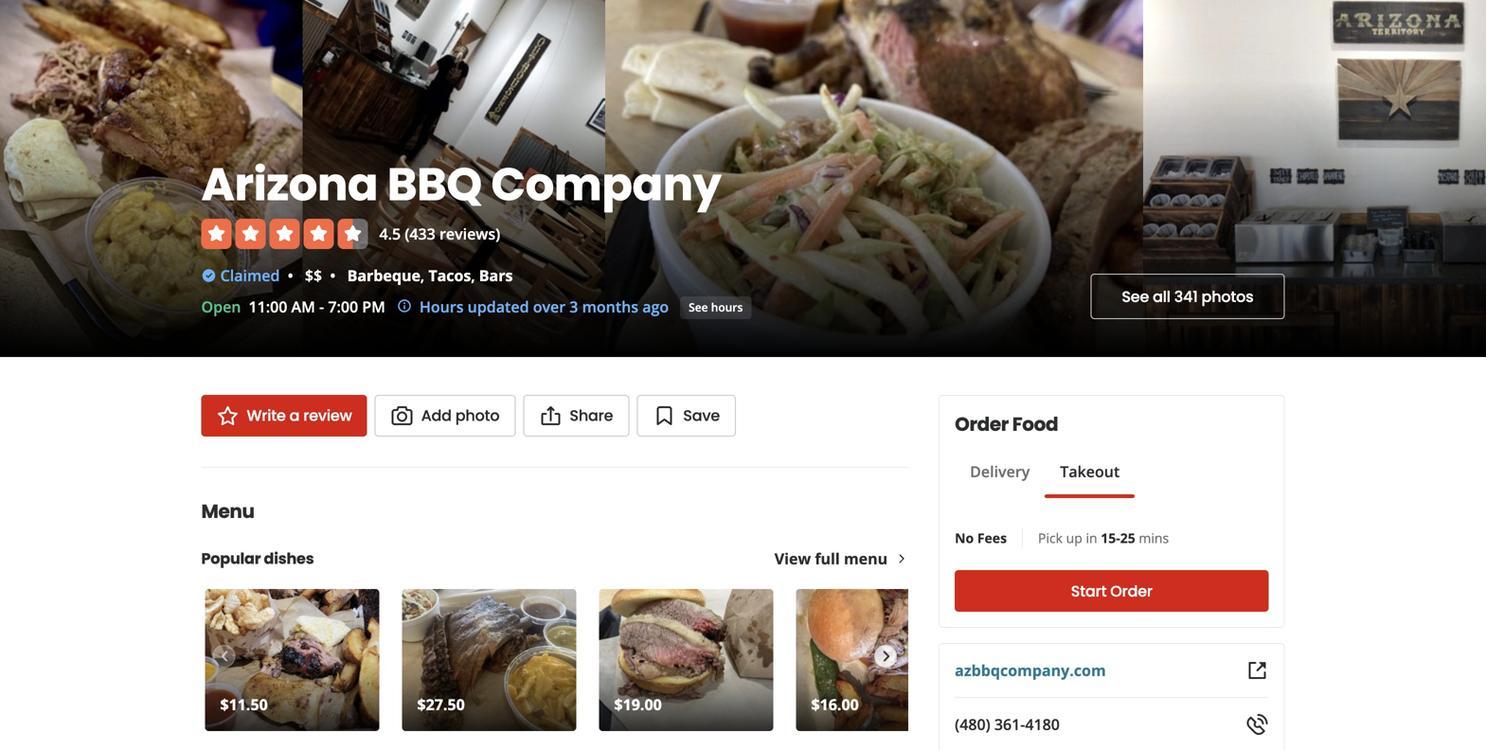 Task type: vqa. For each thing, say whether or not it's contained in the screenshot.
the 'Pork Sandwich' image
yes



Task type: describe. For each thing, give the bounding box(es) containing it.
bbq
[[387, 153, 482, 216]]

see hours link
[[680, 296, 751, 319]]

1 , from the left
[[420, 265, 425, 286]]

add
[[421, 405, 452, 426]]

loaded potato wedges image
[[205, 589, 379, 731]]

start
[[1071, 581, 1107, 602]]

barbeque link
[[347, 265, 420, 286]]

all
[[1153, 286, 1171, 307]]

25
[[1120, 529, 1135, 547]]

write a review link
[[201, 395, 367, 437]]

(433 reviews) link
[[405, 224, 500, 244]]

15-
[[1101, 529, 1120, 547]]

tacos
[[428, 265, 471, 286]]

(433
[[405, 224, 436, 244]]

$19.00
[[614, 694, 662, 715]]

ago
[[642, 296, 669, 317]]

photo of arizona bbq company - gilbert, az, us. sauce station - if you are the type who adds sauce to already good bbq. image
[[1143, 0, 1486, 357]]

fees
[[977, 529, 1007, 547]]

3
[[570, 296, 578, 317]]

menu
[[201, 498, 254, 525]]

popular
[[201, 548, 261, 569]]

$$
[[305, 265, 322, 286]]

0 vertical spatial order
[[955, 411, 1009, 438]]

361-
[[994, 714, 1025, 735]]

takeout tab panel
[[955, 498, 1135, 506]]

no
[[955, 529, 974, 547]]

open 11:00 am - 7:00 pm
[[201, 296, 385, 317]]

14 chevron right outline image
[[895, 552, 909, 566]]

next image
[[875, 645, 896, 668]]

save
[[683, 405, 720, 426]]

order food
[[955, 411, 1058, 438]]

delivery
[[970, 461, 1030, 482]]

view full menu
[[775, 548, 888, 569]]

4.5 star rating image
[[201, 219, 368, 249]]

superstition combo image
[[402, 589, 576, 731]]

7:00
[[328, 296, 358, 317]]

save button
[[637, 395, 736, 437]]

$19.00 link
[[599, 589, 773, 750]]

2 , from the left
[[471, 265, 475, 286]]

add photo link
[[375, 395, 516, 437]]

a
[[290, 405, 300, 426]]

review
[[303, 405, 352, 426]]

24 share v2 image
[[539, 404, 562, 427]]

24 star v2 image
[[216, 404, 239, 427]]

in
[[1086, 529, 1097, 547]]

photo of arizona bbq company - gilbert, az, us. interior image
[[303, 0, 605, 357]]

11:00
[[249, 296, 287, 317]]

arizona
[[201, 153, 378, 216]]

4180
[[1025, 714, 1060, 735]]

dishes
[[264, 548, 314, 569]]



Task type: locate. For each thing, give the bounding box(es) containing it.
341
[[1174, 286, 1198, 307]]

order inside start order button
[[1110, 581, 1153, 602]]

24 external link v2 image
[[1246, 659, 1269, 682]]

company
[[491, 153, 721, 216]]

photo
[[455, 405, 500, 426]]

1 vertical spatial order
[[1110, 581, 1153, 602]]

start order
[[1071, 581, 1153, 602]]

hours
[[420, 296, 464, 317]]

write a review
[[247, 405, 352, 426]]

up
[[1066, 529, 1083, 547]]

barbeque
[[347, 265, 420, 286]]

pick up in 15-25 mins
[[1038, 529, 1169, 547]]

reviews)
[[439, 224, 500, 244]]

azbbqcompany.com
[[955, 660, 1106, 681]]

see hours
[[689, 299, 743, 315]]

see all 341 photos
[[1122, 286, 1254, 307]]

hours
[[711, 299, 743, 315]]

bars
[[479, 265, 513, 286]]

pork sandwich image
[[796, 589, 970, 731]]

open
[[201, 296, 241, 317]]

menu
[[844, 548, 888, 569]]

, left tacos
[[420, 265, 425, 286]]

full
[[815, 548, 840, 569]]

, left bars link
[[471, 265, 475, 286]]

$16.00 link
[[796, 589, 970, 750]]

0 horizontal spatial ,
[[420, 265, 425, 286]]

1 horizontal spatial ,
[[471, 265, 475, 286]]

no fees
[[955, 529, 1007, 547]]

24 camera v2 image
[[391, 404, 414, 427]]

4.5
[[379, 224, 401, 244]]

(480) 361-4180
[[955, 714, 1060, 735]]

popular dishes
[[201, 548, 314, 569]]

pm
[[362, 296, 385, 317]]

-
[[319, 296, 324, 317]]

1 horizontal spatial order
[[1110, 581, 1153, 602]]

order up delivery
[[955, 411, 1009, 438]]

info alert
[[397, 296, 669, 318]]

$27.50 link
[[402, 589, 576, 750]]

$16.00
[[811, 694, 859, 715]]

1 horizontal spatial see
[[1122, 286, 1149, 307]]

bars link
[[479, 265, 513, 286]]

view full menu link
[[775, 548, 909, 569]]

24 save outline v2 image
[[653, 404, 676, 427]]

$11.50 link
[[205, 589, 379, 750]]

share button
[[523, 395, 629, 437]]

food
[[1012, 411, 1058, 438]]

photo of arizona bbq company - gilbert, az, us. four peaks combo image
[[0, 0, 303, 357]]

$27.50
[[417, 694, 465, 715]]

tab list
[[955, 460, 1135, 498]]

add photo
[[421, 405, 500, 426]]

tab list containing delivery
[[955, 460, 1135, 498]]

hours updated over 3 months ago
[[420, 296, 669, 317]]

azbbqcompany.com link
[[955, 660, 1106, 681]]

$11.50
[[220, 694, 268, 715]]

barbeque , tacos , bars
[[347, 265, 513, 286]]

see for see all 341 photos
[[1122, 286, 1149, 307]]

previous image
[[213, 645, 234, 668]]

0 horizontal spatial see
[[689, 299, 708, 315]]

mins
[[1139, 529, 1169, 547]]

order
[[955, 411, 1009, 438], [1110, 581, 1153, 602]]

am
[[291, 296, 315, 317]]

0 horizontal spatial order
[[955, 411, 1009, 438]]

photo of arizona bbq company - gilbert, az, us. tumbleweed slaw image
[[605, 0, 1143, 357]]

see for see hours
[[689, 299, 708, 315]]

takeout
[[1060, 461, 1120, 482]]

see left hours
[[689, 299, 708, 315]]

24 phone v2 image
[[1246, 713, 1269, 736]]

16 info v2 image
[[397, 298, 412, 314]]

see
[[1122, 286, 1149, 307], [689, 299, 708, 315]]

,
[[420, 265, 425, 286], [471, 265, 475, 286]]

share
[[570, 405, 613, 426]]

write
[[247, 405, 286, 426]]

brisket sandwich image
[[599, 589, 773, 731]]

updated
[[468, 296, 529, 317]]

arizona bbq company
[[201, 153, 721, 216]]

tacos link
[[428, 265, 471, 286]]

photos
[[1202, 286, 1254, 307]]

see all 341 photos link
[[1091, 274, 1285, 319]]

order right start
[[1110, 581, 1153, 602]]

pick
[[1038, 529, 1063, 547]]

claimed
[[220, 265, 280, 286]]

over
[[533, 296, 566, 317]]

menu element
[[171, 467, 974, 750]]

(480)
[[955, 714, 991, 735]]

4.5 (433 reviews)
[[379, 224, 500, 244]]

16 claim filled v2 image
[[201, 268, 216, 283]]

months
[[582, 296, 638, 317]]

see left all
[[1122, 286, 1149, 307]]

start order button
[[955, 570, 1269, 612]]

view
[[775, 548, 811, 569]]



